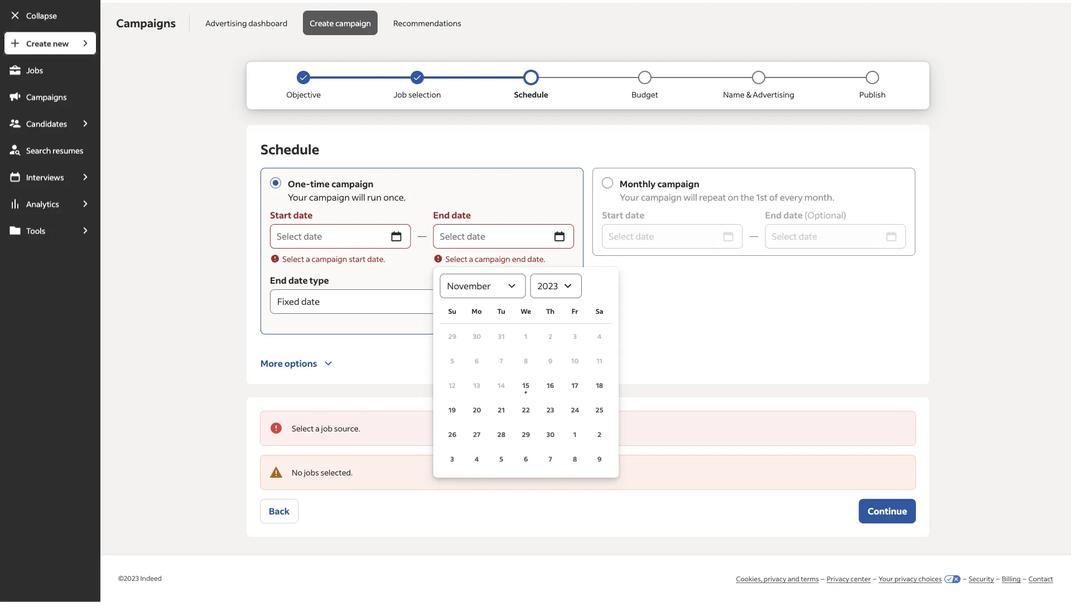 Task type: vqa. For each thing, say whether or not it's contained in the screenshot.


Task type: describe. For each thing, give the bounding box(es) containing it.
0 horizontal spatial 3 button
[[440, 447, 464, 472]]

tu
[[497, 307, 505, 316]]

2 for bottommost 2 button
[[597, 430, 601, 439]]

date for end date
[[452, 210, 471, 221]]

16 button
[[538, 373, 563, 398]]

cookies, privacy and terms link
[[736, 575, 819, 584]]

0 horizontal spatial 6
[[475, 357, 479, 365]]

no jobs selected.
[[292, 468, 353, 478]]

fixed date button
[[270, 290, 574, 314]]

21 button
[[489, 398, 514, 423]]

22
[[522, 406, 530, 414]]

28 button
[[489, 423, 514, 447]]

recommendations
[[393, 18, 461, 28]]

menu bar containing create new
[[0, 31, 101, 602]]

14
[[498, 381, 505, 390]]

job
[[394, 90, 407, 100]]

select a campaign start date.
[[282, 254, 385, 264]]

1 horizontal spatial 6 button
[[514, 447, 538, 472]]

2 for left 2 button
[[548, 332, 552, 341]]

1 – from the left
[[821, 575, 824, 584]]

job selection
[[394, 90, 441, 100]]

0 horizontal spatial advertising
[[205, 18, 247, 28]]

analytics
[[26, 199, 59, 209]]

one-
[[288, 179, 310, 190]]

grid containing su
[[440, 299, 612, 472]]

17 button
[[563, 373, 587, 398]]

1 for the top 1 button
[[524, 332, 527, 341]]

repeat
[[699, 192, 726, 203]]

12
[[449, 381, 456, 390]]

25
[[596, 406, 603, 414]]

choose a date image for end date
[[553, 230, 566, 243]]

create campaign
[[310, 18, 371, 28]]

security
[[969, 575, 994, 584]]

20 button
[[464, 398, 489, 423]]

recommendations link
[[387, 11, 468, 35]]

31
[[498, 332, 505, 341]]

1 vertical spatial 4
[[475, 455, 479, 464]]

4 – from the left
[[996, 575, 1000, 584]]

will inside 'one-time campaign your campaign will run once.'
[[352, 192, 365, 203]]

1 vertical spatial 29 button
[[514, 423, 538, 447]]

5 – from the left
[[1023, 575, 1026, 584]]

&
[[746, 90, 751, 100]]

create for create new
[[26, 38, 51, 49]]

10 button
[[563, 349, 587, 373]]

billing link
[[1002, 575, 1021, 584]]

2 horizontal spatial your
[[879, 575, 893, 584]]

interviews
[[26, 172, 64, 182]]

jobs link
[[3, 58, 97, 83]]

0 vertical spatial 1 button
[[514, 324, 538, 349]]

start date
[[270, 210, 313, 221]]

12 button
[[440, 373, 464, 398]]

1 vertical spatial 5
[[499, 455, 503, 464]]

type
[[309, 275, 329, 286]]

name
[[723, 90, 744, 100]]

choose a date image for start date
[[390, 230, 403, 243]]

privacy for choices
[[894, 575, 917, 584]]

0 vertical spatial 4
[[597, 332, 602, 341]]

3 – from the left
[[963, 575, 966, 584]]

new
[[53, 38, 69, 49]]

collapse
[[26, 11, 57, 21]]

19 button
[[440, 398, 464, 423]]

22 button
[[514, 398, 538, 423]]

25 button
[[587, 398, 612, 423]]

of
[[769, 192, 778, 203]]

18 button
[[587, 373, 612, 398]]

date for start date
[[293, 210, 313, 221]]

1 vertical spatial 6
[[524, 455, 528, 464]]

1 vertical spatial 7 button
[[538, 447, 563, 472]]

0 horizontal spatial 8 button
[[514, 349, 538, 373]]

time
[[310, 179, 330, 190]]

error image for start
[[270, 254, 280, 264]]

objective
[[286, 90, 321, 100]]

30 for 30 button to the bottom
[[546, 430, 555, 439]]

1 vertical spatial 30 button
[[538, 423, 563, 447]]

we
[[521, 307, 531, 316]]

campaigns link
[[3, 85, 97, 109]]

collapse button
[[3, 3, 97, 28]]

©2023 indeed
[[118, 574, 162, 583]]

privacy center link
[[827, 575, 871, 584]]

create new
[[26, 38, 69, 49]]

more options button
[[261, 344, 335, 371]]

more
[[261, 358, 283, 370]]

29 for leftmost 29 button
[[448, 332, 456, 341]]

23 button
[[538, 398, 563, 423]]

advertising dashboard
[[205, 18, 287, 28]]

26 button
[[440, 423, 464, 447]]

24
[[571, 406, 579, 414]]

end for end date type
[[270, 275, 287, 286]]

dashboard
[[248, 18, 287, 28]]

date. for end date
[[527, 254, 545, 264]]

0 horizontal spatial 7 button
[[489, 349, 514, 373]]

select a job source.
[[292, 424, 360, 434]]

the
[[741, 192, 754, 203]]

1 vertical spatial schedule
[[261, 141, 319, 158]]

privacy for and
[[764, 575, 786, 584]]

fixed date
[[277, 296, 320, 308]]

15 button
[[514, 373, 538, 398]]

contact
[[1028, 575, 1053, 584]]

security link
[[969, 575, 994, 584]]

1 vertical spatial 8
[[573, 455, 577, 464]]

0 horizontal spatial 9 button
[[538, 349, 563, 373]]

24 button
[[563, 398, 587, 423]]

end date
[[433, 210, 471, 221]]

7 for bottommost 7 button
[[549, 455, 552, 464]]

su
[[448, 307, 456, 316]]

11
[[596, 357, 603, 365]]

date for fixed date
[[301, 296, 320, 308]]

name & advertising
[[723, 90, 794, 100]]

0 horizontal spatial campaigns
[[26, 92, 67, 102]]

center
[[851, 575, 871, 584]]

error image for end
[[433, 254, 443, 264]]

candidates
[[26, 119, 67, 129]]

End date field
[[433, 225, 550, 249]]

(Optional) field
[[765, 225, 881, 249]]

end for end date
[[433, 210, 450, 221]]

0 vertical spatial 6 button
[[464, 349, 489, 373]]

0 horizontal spatial 29 button
[[440, 324, 464, 349]]

your privacy choices
[[879, 575, 942, 584]]

2 – from the left
[[873, 575, 876, 584]]

your privacy choices link
[[879, 575, 942, 584]]

select inside group
[[292, 424, 314, 434]]

0 vertical spatial 5
[[450, 357, 454, 365]]

0 horizontal spatial 5 button
[[440, 349, 464, 373]]

candidates link
[[3, 112, 74, 136]]

your inside 'one-time campaign your campaign will run once.'
[[288, 192, 307, 203]]



Task type: locate. For each thing, give the bounding box(es) containing it.
30 button down 23
[[538, 423, 563, 447]]

0 horizontal spatial 30
[[473, 332, 481, 341]]

will left repeat
[[683, 192, 697, 203]]

0 vertical spatial end
[[433, 210, 450, 221]]

mo
[[472, 307, 482, 316]]

tools link
[[3, 219, 74, 243]]

select for start
[[282, 254, 304, 264]]

your inside monthly campaign your campaign will repeat on the 1st of every month.
[[620, 192, 639, 203]]

your down one-
[[288, 192, 307, 203]]

8
[[524, 357, 528, 365], [573, 455, 577, 464]]

1 horizontal spatial 8 button
[[563, 447, 587, 472]]

1 vertical spatial 3
[[450, 455, 454, 464]]

1 horizontal spatial 5 button
[[489, 447, 514, 472]]

1 vertical spatial 5 button
[[489, 447, 514, 472]]

1 date. from the left
[[367, 254, 385, 264]]

billing
[[1002, 575, 1021, 584]]

search resumes
[[26, 146, 83, 156]]

13 button
[[464, 373, 489, 398]]

jobs
[[304, 468, 319, 478]]

19
[[449, 406, 456, 414]]

create campaign link
[[303, 11, 378, 35]]

4 up 11
[[597, 332, 602, 341]]

1 horizontal spatial advertising
[[753, 90, 794, 100]]

4 button down 27
[[464, 447, 489, 472]]

1 horizontal spatial 2 button
[[587, 423, 612, 447]]

0 vertical spatial 29
[[448, 332, 456, 341]]

continue
[[868, 506, 907, 517]]

will inside monthly campaign your campaign will repeat on the 1st of every month.
[[683, 192, 697, 203]]

privacy left choices at the bottom of page
[[894, 575, 917, 584]]

0 vertical spatial 3 button
[[563, 324, 587, 349]]

0 horizontal spatial 29
[[448, 332, 456, 341]]

select left job
[[292, 424, 314, 434]]

(optional)
[[805, 210, 846, 221]]

budget
[[632, 90, 658, 100]]

– right center
[[873, 575, 876, 584]]

0 horizontal spatial will
[[352, 192, 365, 203]]

1 vertical spatial advertising
[[753, 90, 794, 100]]

cookies,
[[736, 575, 762, 584]]

10
[[571, 357, 579, 365]]

1 for the bottom 1 button
[[573, 430, 576, 439]]

campaign
[[335, 18, 371, 28], [331, 179, 373, 190], [657, 179, 699, 190], [309, 192, 350, 203], [641, 192, 682, 203], [312, 254, 347, 264], [475, 254, 510, 264]]

3 up 10
[[573, 332, 577, 341]]

3 button up 10
[[563, 324, 587, 349]]

0 horizontal spatial create
[[26, 38, 51, 49]]

0 vertical spatial 1
[[524, 332, 527, 341]]

0 vertical spatial campaigns
[[116, 16, 176, 30]]

30 button left 31
[[464, 324, 489, 349]]

1 right 31 button
[[524, 332, 527, 341]]

0 vertical spatial 2
[[548, 332, 552, 341]]

5 button
[[440, 349, 464, 373], [489, 447, 514, 472]]

0 horizontal spatial 4
[[475, 455, 479, 464]]

1 horizontal spatial privacy
[[894, 575, 917, 584]]

2 horizontal spatial a
[[469, 254, 473, 264]]

choose a date image
[[390, 230, 403, 243], [553, 230, 566, 243]]

9 button down select a job source. group
[[587, 447, 612, 472]]

0 vertical spatial 2 button
[[538, 324, 563, 349]]

0 horizontal spatial 1
[[524, 332, 527, 341]]

0 horizontal spatial error image
[[270, 254, 280, 264]]

1 privacy from the left
[[764, 575, 786, 584]]

0 horizontal spatial 1 button
[[514, 324, 538, 349]]

6 button down 22 button
[[514, 447, 538, 472]]

2 error image from the left
[[433, 254, 443, 264]]

18
[[596, 381, 603, 390]]

0 vertical spatial 8 button
[[514, 349, 538, 373]]

1 vertical spatial 29
[[522, 430, 530, 439]]

grid
[[440, 299, 612, 472]]

date right the fixed
[[301, 296, 320, 308]]

privacy
[[827, 575, 849, 584]]

0 vertical spatial 7 button
[[489, 349, 514, 373]]

1 horizontal spatial 3
[[573, 332, 577, 341]]

1 horizontal spatial 29 button
[[514, 423, 538, 447]]

0 horizontal spatial 4 button
[[464, 447, 489, 472]]

options
[[285, 358, 317, 370]]

31 button
[[489, 324, 514, 349]]

0 vertical spatial 4 button
[[587, 324, 612, 349]]

0 horizontal spatial 8
[[524, 357, 528, 365]]

date. right start
[[367, 254, 385, 264]]

27 button
[[464, 423, 489, 447]]

selection
[[408, 90, 441, 100]]

0 horizontal spatial 6 button
[[464, 349, 489, 373]]

error image
[[270, 254, 280, 264], [433, 254, 443, 264]]

1 vertical spatial 6 button
[[514, 447, 538, 472]]

1 horizontal spatial will
[[683, 192, 697, 203]]

your right center
[[879, 575, 893, 584]]

29
[[448, 332, 456, 341], [522, 430, 530, 439]]

error image down end date
[[433, 254, 443, 264]]

7 down select a job source. group
[[549, 455, 552, 464]]

back button
[[260, 500, 299, 524]]

7 down 31 button
[[499, 357, 503, 365]]

1 horizontal spatial 1 button
[[563, 423, 587, 447]]

0 horizontal spatial choose a date image
[[390, 230, 403, 243]]

once.
[[383, 192, 406, 203]]

1 horizontal spatial 8
[[573, 455, 577, 464]]

– left billing
[[996, 575, 1000, 584]]

date inside dropdown button
[[301, 296, 320, 308]]

1 vertical spatial create
[[26, 38, 51, 49]]

1 vertical spatial 8 button
[[563, 447, 587, 472]]

menu bar
[[0, 31, 101, 602]]

campaigns
[[116, 16, 176, 30], [26, 92, 67, 102]]

5 up 12
[[450, 357, 454, 365]]

0 vertical spatial 30 button
[[464, 324, 489, 349]]

1 horizontal spatial campaigns
[[116, 16, 176, 30]]

0 vertical spatial advertising
[[205, 18, 247, 28]]

more options
[[261, 358, 317, 370]]

1 horizontal spatial 30 button
[[538, 423, 563, 447]]

select up the end date type
[[282, 254, 304, 264]]

2 choose a date image from the left
[[553, 230, 566, 243]]

0 horizontal spatial a
[[306, 254, 310, 264]]

1 vertical spatial 4 button
[[464, 447, 489, 472]]

2 down 25 button
[[597, 430, 601, 439]]

1 vertical spatial end
[[270, 275, 287, 286]]

no
[[292, 468, 302, 478]]

17
[[572, 381, 578, 390]]

4 button up 11
[[587, 324, 612, 349]]

1 horizontal spatial schedule
[[514, 90, 548, 100]]

publish
[[859, 90, 886, 100]]

6 up 13
[[475, 357, 479, 365]]

1 horizontal spatial your
[[620, 192, 639, 203]]

1 horizontal spatial 9 button
[[587, 447, 612, 472]]

a for end date
[[469, 254, 473, 264]]

7 for 7 button to the left
[[499, 357, 503, 365]]

a left job
[[315, 424, 320, 434]]

date. right end
[[527, 254, 545, 264]]

select a job source. group
[[260, 411, 916, 447]]

0 horizontal spatial 2 button
[[538, 324, 563, 349]]

26
[[448, 430, 456, 439]]

month.
[[805, 192, 834, 203]]

29 button down su
[[440, 324, 464, 349]]

date up end date field
[[452, 210, 471, 221]]

your down monthly
[[620, 192, 639, 203]]

create for create campaign
[[310, 18, 334, 28]]

0 vertical spatial 30
[[473, 332, 481, 341]]

5 button up 12
[[440, 349, 464, 373]]

start
[[349, 254, 366, 264]]

8 up 15
[[524, 357, 528, 365]]

13
[[473, 381, 480, 390]]

0 vertical spatial 3
[[573, 332, 577, 341]]

3 button down 26
[[440, 447, 464, 472]]

a
[[306, 254, 310, 264], [469, 254, 473, 264], [315, 424, 320, 434]]

6 down 22 button
[[524, 455, 528, 464]]

create
[[310, 18, 334, 28], [26, 38, 51, 49]]

4 down 27 button
[[475, 455, 479, 464]]

2 button down th on the bottom of page
[[538, 324, 563, 349]]

2 down th on the bottom of page
[[548, 332, 552, 341]]

9 left 10
[[548, 357, 552, 365]]

monthly campaign your campaign will repeat on the 1st of every month.
[[620, 179, 834, 203]]

8 button up 15
[[514, 349, 538, 373]]

29 button right 28
[[514, 423, 538, 447]]

29 for the bottommost 29 button
[[522, 430, 530, 439]]

5 down the 28 button
[[499, 455, 503, 464]]

8 button down select a job source. group
[[563, 447, 587, 472]]

11 button
[[587, 349, 612, 373]]

privacy left the and
[[764, 575, 786, 584]]

30 button
[[464, 324, 489, 349], [538, 423, 563, 447]]

1 horizontal spatial 29
[[522, 430, 530, 439]]

1 vertical spatial 2 button
[[587, 423, 612, 447]]

th
[[546, 307, 555, 316]]

1 will from the left
[[352, 192, 365, 203]]

1 horizontal spatial 6
[[524, 455, 528, 464]]

1 button right 31
[[514, 324, 538, 349]]

15
[[522, 381, 529, 390]]

None radio
[[270, 178, 281, 189]]

select a campaign end date.
[[445, 254, 545, 264]]

8 down select a job source. group
[[573, 455, 577, 464]]

date for end date type
[[288, 275, 308, 286]]

security – billing – contact
[[969, 575, 1053, 584]]

end date type
[[270, 275, 329, 286]]

7 button
[[489, 349, 514, 373], [538, 447, 563, 472]]

1 vertical spatial 9 button
[[587, 447, 612, 472]]

interviews link
[[3, 165, 74, 190]]

select down end date field
[[445, 254, 467, 264]]

source.
[[334, 424, 360, 434]]

1 horizontal spatial 7 button
[[538, 447, 563, 472]]

0 horizontal spatial end
[[270, 275, 287, 286]]

select for end
[[445, 254, 467, 264]]

1 vertical spatial 9
[[597, 455, 602, 464]]

end
[[512, 254, 526, 264]]

a up the end date type
[[306, 254, 310, 264]]

6 button
[[464, 349, 489, 373], [514, 447, 538, 472]]

indeed
[[140, 574, 162, 583]]

0 vertical spatial 7
[[499, 357, 503, 365]]

7
[[499, 357, 503, 365], [549, 455, 552, 464]]

0 horizontal spatial your
[[288, 192, 307, 203]]

0 horizontal spatial schedule
[[261, 141, 319, 158]]

1 error image from the left
[[270, 254, 280, 264]]

one-time campaign your campaign will run once.
[[288, 179, 406, 203]]

0 vertical spatial 5 button
[[440, 349, 464, 373]]

– right terms
[[821, 575, 824, 584]]

5 button down 28
[[489, 447, 514, 472]]

1 horizontal spatial a
[[315, 424, 320, 434]]

1 horizontal spatial 5
[[499, 455, 503, 464]]

16
[[547, 381, 554, 390]]

1 horizontal spatial 4 button
[[587, 324, 612, 349]]

end up end date field
[[433, 210, 450, 221]]

0 horizontal spatial date.
[[367, 254, 385, 264]]

Select date field
[[602, 225, 718, 249]]

1 vertical spatial 7
[[549, 455, 552, 464]]

None radio
[[602, 178, 613, 189]]

advertising left dashboard
[[205, 18, 247, 28]]

a for start date
[[306, 254, 310, 264]]

1 horizontal spatial 9
[[597, 455, 602, 464]]

end up the fixed
[[270, 275, 287, 286]]

0 vertical spatial create
[[310, 18, 334, 28]]

1 down 24 button
[[573, 430, 576, 439]]

date. for start date
[[367, 254, 385, 264]]

0 horizontal spatial 9
[[548, 357, 552, 365]]

error image up the end date type
[[270, 254, 280, 264]]

– right billing link
[[1023, 575, 1026, 584]]

0 vertical spatial 9
[[548, 357, 552, 365]]

9 down select a job source. group
[[597, 455, 602, 464]]

create new link
[[3, 31, 74, 56]]

Start date field
[[270, 225, 386, 249]]

will left run
[[352, 192, 365, 203]]

29 down su
[[448, 332, 456, 341]]

monthly
[[620, 179, 656, 190]]

9
[[548, 357, 552, 365], [597, 455, 602, 464]]

30
[[473, 332, 481, 341], [546, 430, 555, 439]]

1 horizontal spatial 1
[[573, 430, 576, 439]]

1 horizontal spatial 2
[[597, 430, 601, 439]]

create left "new"
[[26, 38, 51, 49]]

resumes
[[53, 146, 83, 156]]

a inside group
[[315, 424, 320, 434]]

2 button down the 25
[[587, 423, 612, 447]]

1 vertical spatial campaigns
[[26, 92, 67, 102]]

0 horizontal spatial 2
[[548, 332, 552, 341]]

date right start on the top of the page
[[293, 210, 313, 221]]

sa
[[596, 307, 603, 316]]

30 for 30 button to the top
[[473, 332, 481, 341]]

7 button up the 14
[[489, 349, 514, 373]]

1 vertical spatial 2
[[597, 430, 601, 439]]

6 button up 13
[[464, 349, 489, 373]]

1 horizontal spatial 30
[[546, 430, 555, 439]]

1 horizontal spatial error image
[[433, 254, 443, 264]]

0 horizontal spatial 7
[[499, 357, 503, 365]]

3 down 26 button in the left of the page
[[450, 455, 454, 464]]

every
[[780, 192, 803, 203]]

0 horizontal spatial privacy
[[764, 575, 786, 584]]

21
[[498, 406, 505, 414]]

1 horizontal spatial 3 button
[[563, 324, 587, 349]]

8 button
[[514, 349, 538, 373], [563, 447, 587, 472]]

1 button down '24'
[[563, 423, 587, 447]]

1 vertical spatial 1 button
[[563, 423, 587, 447]]

27
[[473, 430, 480, 439]]

29 down 22 button
[[522, 430, 530, 439]]

2 date. from the left
[[527, 254, 545, 264]]

0 vertical spatial 9 button
[[538, 349, 563, 373]]

0 vertical spatial 8
[[524, 357, 528, 365]]

2 privacy from the left
[[894, 575, 917, 584]]

continue button
[[859, 500, 916, 524]]

no jobs selected. group
[[260, 455, 916, 491]]

1 choose a date image from the left
[[390, 230, 403, 243]]

30 left 31
[[473, 332, 481, 341]]

1 vertical spatial 30
[[546, 430, 555, 439]]

7 button down select a job source. group
[[538, 447, 563, 472]]

will
[[352, 192, 365, 203], [683, 192, 697, 203]]

9 button up 16
[[538, 349, 563, 373]]

create right dashboard
[[310, 18, 334, 28]]

advertising right &
[[753, 90, 794, 100]]

1 horizontal spatial 4
[[597, 332, 602, 341]]

date left type
[[288, 275, 308, 286]]

– left security
[[963, 575, 966, 584]]

30 down 23 button
[[546, 430, 555, 439]]

2 will from the left
[[683, 192, 697, 203]]

6
[[475, 357, 479, 365], [524, 455, 528, 464]]

a down end date field
[[469, 254, 473, 264]]

0 horizontal spatial 3
[[450, 455, 454, 464]]

1 horizontal spatial 7
[[549, 455, 552, 464]]

start
[[270, 210, 291, 221]]

fr
[[572, 307, 578, 316]]



